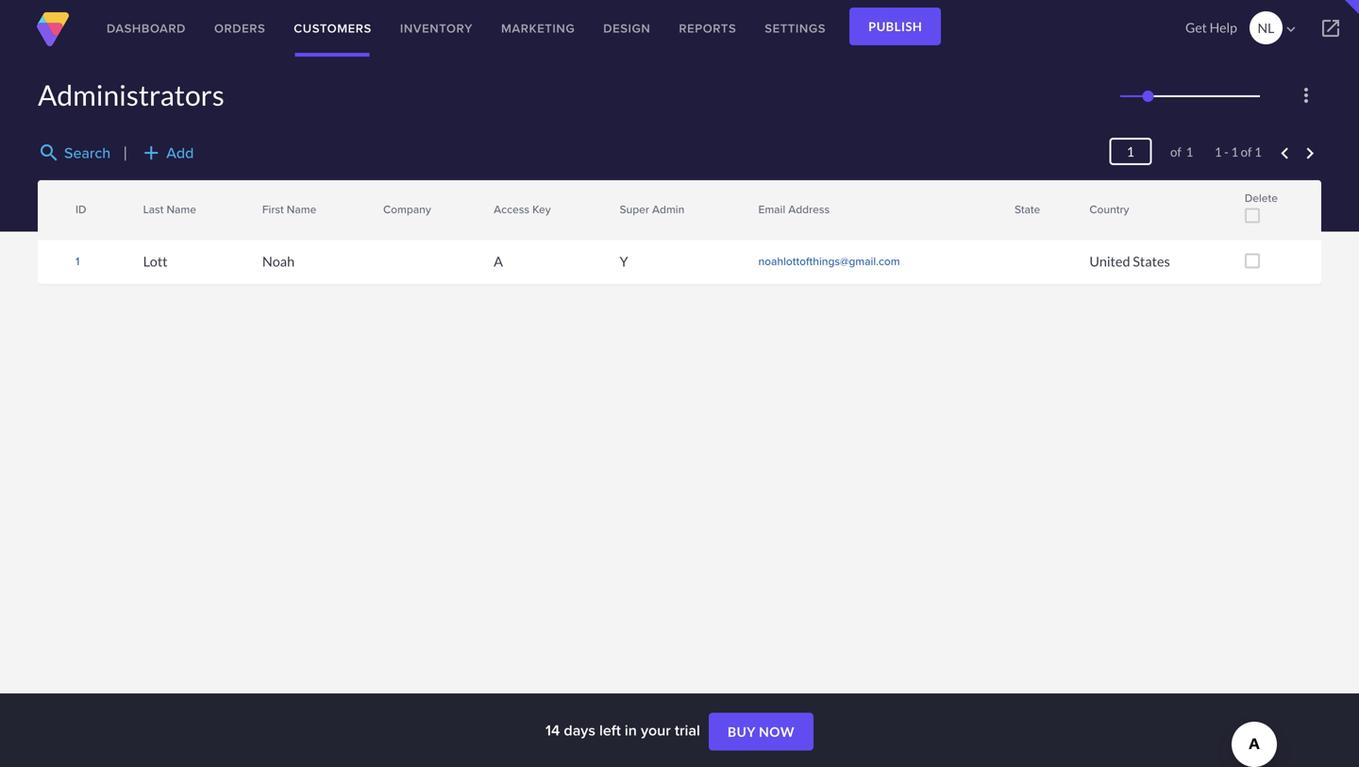 Task type: locate. For each thing, give the bounding box(es) containing it.
name inside "  first name"
[[287, 201, 316, 218]]

publish
[[868, 19, 922, 34]]

3  link from the left
[[369, 208, 388, 225]]

nl 
[[1258, 20, 1300, 38]]

 inside '  access key'
[[481, 197, 498, 214]]

2 of from the left
[[1241, 144, 1252, 160]]

1 horizontal spatial name
[[287, 201, 316, 218]]

 for   email address
[[745, 197, 762, 214]]

 for   email address
[[745, 208, 762, 225]]

2  from the left
[[249, 197, 266, 214]]

name right first
[[287, 201, 316, 218]]

publish button
[[850, 8, 941, 45]]

 for   state
[[1001, 208, 1018, 225]]


[[1320, 17, 1342, 40]]

state link
[[1015, 201, 1040, 218]]

administrators
[[38, 78, 224, 112]]

delete element
[[1235, 180, 1321, 239]]

noahlottofthings@gmail.com link
[[758, 253, 900, 270]]

add add
[[140, 142, 194, 164]]

7  link from the left
[[1000, 208, 1019, 225]]

keyboard_arrow_right
[[1299, 142, 1321, 165]]

 for   last name
[[130, 197, 147, 214]]

dashboard link
[[93, 0, 200, 57]]

of 1
[[1157, 144, 1193, 160]]

 inside "  first name"
[[249, 197, 266, 214]]

2  link from the left
[[248, 208, 267, 225]]

add
[[166, 142, 194, 164]]

8  link from the left
[[1075, 208, 1094, 225]]

mode_editedit









company element
[[374, 180, 484, 239]]

 link for   state
[[1000, 208, 1019, 225]]

1  link from the left
[[129, 208, 148, 225]]

of right "-"
[[1241, 144, 1252, 160]]

4  from the left
[[481, 208, 498, 225]]

 for   state
[[1001, 197, 1018, 214]]

5  from the left
[[606, 197, 623, 214]]

  access key
[[481, 197, 551, 225]]

8  from the left
[[1076, 208, 1093, 225]]

3  from the left
[[370, 208, 387, 225]]

 inside   state
[[1001, 208, 1018, 225]]

1  from the left
[[130, 208, 147, 225]]

first
[[262, 201, 284, 218]]

8  from the left
[[1076, 197, 1093, 214]]

 inside   email address
[[745, 197, 762, 214]]

 inside   company
[[370, 208, 387, 225]]

0 horizontal spatial of
[[1170, 144, 1182, 160]]

 link
[[1303, 0, 1359, 57]]

mode_editedit









email address element
[[749, 180, 1005, 239]]

mode_editedit









access key element
[[484, 180, 610, 239]]

 link for   first name
[[248, 197, 267, 214]]

  email address
[[745, 197, 830, 225]]

more_vert
[[1295, 84, 1318, 107]]

6  from the left
[[745, 197, 762, 214]]

state
[[1015, 201, 1040, 218]]

last name link
[[143, 201, 196, 218]]

of
[[1170, 144, 1182, 160], [1241, 144, 1252, 160]]

 link
[[129, 197, 148, 214], [248, 197, 267, 214], [369, 197, 388, 214], [480, 197, 499, 214], [605, 197, 624, 214], [744, 197, 763, 214], [1000, 197, 1019, 214], [1075, 197, 1094, 214]]

id link
[[76, 201, 86, 218]]

  first name
[[249, 197, 316, 225]]

 inside   last name
[[130, 208, 147, 225]]

14
[[546, 719, 560, 741]]

 for   country
[[1076, 208, 1093, 225]]

 for   company
[[370, 197, 387, 214]]

2 name from the left
[[287, 201, 316, 218]]

  state
[[1001, 197, 1040, 225]]

1 name from the left
[[167, 201, 196, 218]]

None text field
[[1109, 138, 1152, 165]]

 inside   email address
[[745, 208, 762, 225]]

7  from the left
[[1001, 208, 1018, 225]]

keyboard_arrow_left keyboard_arrow_right
[[1274, 142, 1321, 165]]

of left "-"
[[1170, 144, 1182, 160]]

14 days left in your trial
[[546, 719, 704, 741]]

name
[[167, 201, 196, 218], [287, 201, 316, 218]]

access key link
[[494, 201, 551, 218]]

 inside   super admin
[[606, 208, 623, 225]]

admin
[[652, 201, 685, 218]]

 link for   email address
[[744, 208, 763, 225]]

7  link from the left
[[1000, 197, 1019, 214]]

4  link from the left
[[480, 197, 499, 214]]

settings
[[765, 19, 826, 37]]


[[130, 197, 147, 214], [249, 197, 266, 214], [370, 197, 387, 214], [481, 197, 498, 214], [606, 197, 623, 214], [745, 197, 762, 214], [1001, 197, 1018, 214], [1076, 197, 1093, 214]]

 for   super admin
[[606, 208, 623, 225]]

key
[[532, 201, 551, 218]]

keyboard_arrow_left link
[[1274, 142, 1296, 165]]

3  from the left
[[370, 197, 387, 214]]

super admin link
[[620, 201, 685, 218]]

address
[[788, 201, 830, 218]]

 for   first name
[[249, 208, 266, 225]]

last
[[143, 201, 164, 218]]

a
[[494, 254, 503, 270]]

 for   super admin
[[606, 197, 623, 214]]

 link for   country
[[1075, 197, 1094, 214]]

 inside   super admin
[[606, 197, 623, 214]]

 inside   country
[[1076, 197, 1093, 214]]

 inside '  access key'
[[481, 208, 498, 225]]

 link for   access key
[[480, 197, 499, 214]]

 for   access key
[[481, 197, 498, 214]]

buy now
[[728, 724, 795, 740]]

1  link from the left
[[129, 197, 148, 214]]

 inside   state
[[1001, 197, 1018, 214]]

 inside   country
[[1076, 208, 1093, 225]]

 inside   last name
[[130, 197, 147, 214]]

name inside   last name
[[167, 201, 196, 218]]

 link for   first name
[[248, 208, 267, 225]]

 inside   company
[[370, 197, 387, 214]]

keyboard_arrow_right link
[[1299, 142, 1321, 165]]

8  link from the left
[[1075, 197, 1094, 214]]

keyboard_arrow_left
[[1274, 142, 1296, 165]]

6  link from the left
[[744, 197, 763, 214]]

 inside "  first name"
[[249, 208, 266, 225]]

 link
[[129, 208, 148, 225], [248, 208, 267, 225], [369, 208, 388, 225], [480, 208, 499, 225], [605, 208, 624, 225], [744, 208, 763, 225], [1000, 208, 1019, 225], [1075, 208, 1094, 225]]

4  from the left
[[481, 197, 498, 214]]

1  from the left
[[130, 197, 147, 214]]

  country
[[1076, 197, 1129, 225]]

6  from the left
[[745, 208, 762, 225]]

name right last
[[167, 201, 196, 218]]

access
[[494, 201, 530, 218]]

now
[[759, 724, 795, 740]]

y
[[620, 254, 628, 270]]

 for   access key
[[481, 208, 498, 225]]

6  link from the left
[[744, 208, 763, 225]]

united states
[[1090, 254, 1170, 270]]

 link for   country
[[1075, 208, 1094, 225]]

2  link from the left
[[248, 197, 267, 214]]

 link for   last name
[[129, 197, 148, 214]]

company link
[[383, 201, 431, 218]]

 for   country
[[1076, 197, 1093, 214]]

first name link
[[262, 201, 316, 218]]

reports
[[679, 19, 736, 37]]

5  link from the left
[[605, 197, 624, 214]]

1
[[1186, 144, 1193, 160], [1215, 144, 1222, 160], [1231, 144, 1238, 160], [1255, 144, 1262, 160], [76, 253, 80, 270]]

5  from the left
[[606, 208, 623, 225]]

2  from the left
[[249, 208, 266, 225]]

1 horizontal spatial of
[[1241, 144, 1252, 160]]

search
[[38, 142, 60, 164]]

 for   first name
[[249, 197, 266, 214]]

mode_editedit









country element
[[1080, 180, 1235, 239]]

mode_editedit









first name element
[[253, 180, 374, 239]]

trial
[[675, 719, 700, 741]]


[[130, 208, 147, 225], [249, 208, 266, 225], [370, 208, 387, 225], [481, 208, 498, 225], [606, 208, 623, 225], [745, 208, 762, 225], [1001, 208, 1018, 225], [1076, 208, 1093, 225]]

company
[[383, 201, 431, 218]]

4  link from the left
[[480, 208, 499, 225]]

7  from the left
[[1001, 197, 1018, 214]]

3  link from the left
[[369, 197, 388, 214]]

0 horizontal spatial name
[[167, 201, 196, 218]]

5  link from the left
[[605, 208, 624, 225]]



Task type: describe. For each thing, give the bounding box(es) containing it.
-
[[1224, 144, 1229, 160]]

 link for   state
[[1000, 197, 1019, 214]]

noahlottofthings@gmail.com
[[758, 253, 900, 270]]

1 link
[[76, 253, 80, 270]]

marketing
[[501, 19, 575, 37]]

design
[[603, 19, 651, 37]]

days
[[564, 719, 595, 741]]


[[1283, 21, 1300, 38]]

 link for   email address
[[744, 197, 763, 214]]

orders
[[214, 19, 266, 37]]






id element
[[38, 180, 134, 239]]

nl
[[1258, 20, 1275, 36]]

search
[[64, 142, 111, 164]]

name for   first name
[[287, 201, 316, 218]]

 for   company
[[370, 208, 387, 225]]

inventory
[[400, 19, 473, 37]]

 link for   super admin
[[605, 208, 624, 225]]

|
[[123, 143, 128, 161]]

super
[[620, 201, 649, 218]]

  company
[[370, 197, 431, 225]]

  super admin
[[606, 197, 685, 225]]

more_vert button
[[1291, 80, 1321, 110]]

buy now link
[[709, 713, 814, 751]]

add
[[140, 142, 163, 164]]

united
[[1090, 254, 1130, 270]]

mode_editedit









super admin element
[[610, 180, 749, 239]]

delete
[[1245, 190, 1278, 206]]

email
[[758, 201, 785, 218]]

search search
[[38, 142, 111, 164]]

mode_editedit









state element
[[1005, 180, 1080, 239]]

dashboard
[[107, 19, 186, 37]]

help
[[1210, 19, 1237, 35]]

lott
[[143, 254, 168, 270]]

get help
[[1186, 19, 1237, 35]]

states
[[1133, 254, 1170, 270]]

email address link
[[758, 201, 830, 218]]

buy
[[728, 724, 756, 740]]

your
[[641, 719, 671, 741]]

 link for   access key
[[480, 208, 499, 225]]

in
[[625, 719, 637, 741]]

id
[[76, 201, 86, 218]]

noah
[[262, 254, 295, 270]]

country
[[1090, 201, 1129, 218]]

country link
[[1090, 201, 1129, 218]]

 link for   company
[[369, 197, 388, 214]]

 link for   last name
[[129, 208, 148, 225]]

  last name
[[130, 197, 196, 225]]

get
[[1186, 19, 1207, 35]]

1 - 1 of 1
[[1215, 144, 1262, 160]]

mode_editedit









last name element
[[134, 180, 253, 239]]

 link for   super admin
[[605, 197, 624, 214]]

 for   last name
[[130, 208, 147, 225]]

name for   last name
[[167, 201, 196, 218]]

customers
[[294, 19, 372, 37]]

1 of from the left
[[1170, 144, 1182, 160]]

 link for   company
[[369, 208, 388, 225]]

left
[[599, 719, 621, 741]]



Task type: vqa. For each thing, say whether or not it's contained in the screenshot.
Name to the left
yes



